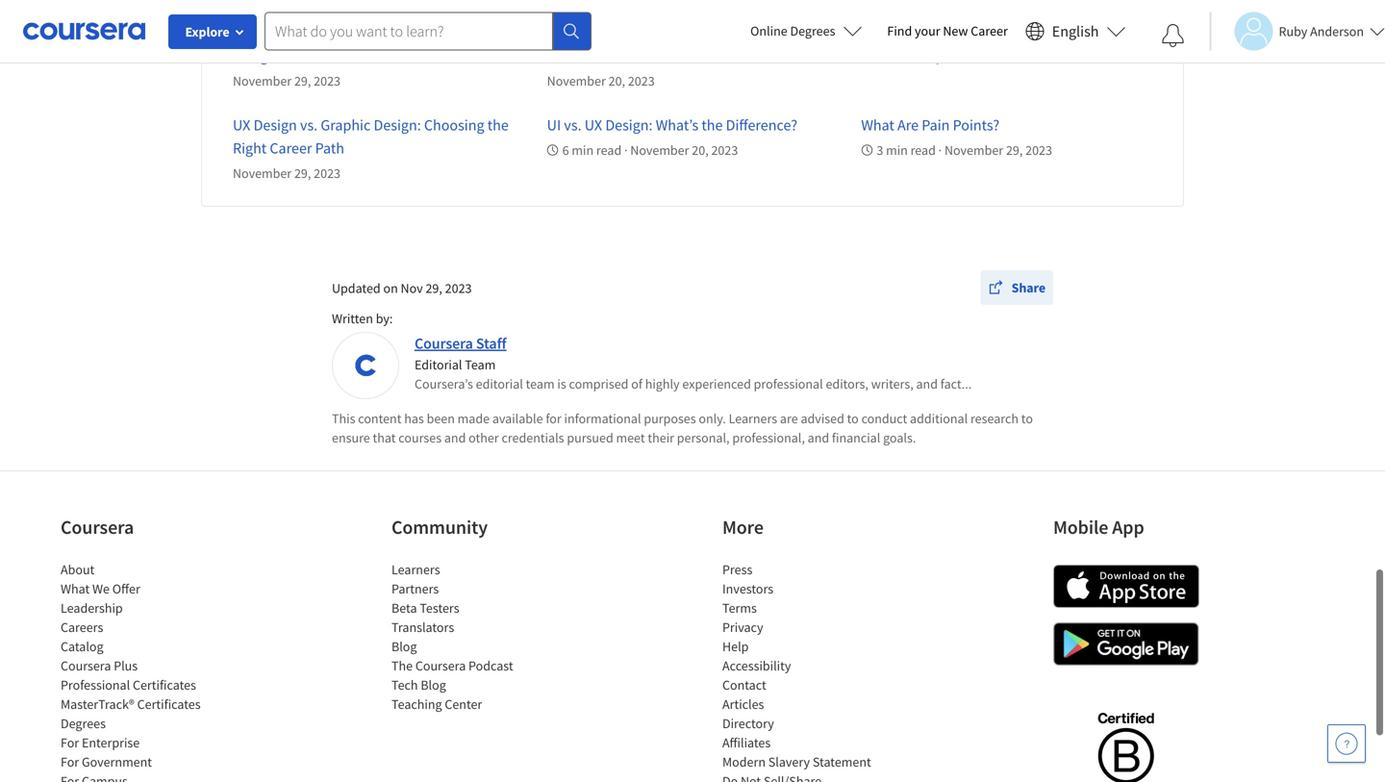 Task type: describe. For each thing, give the bounding box(es) containing it.
updated
[[332, 279, 381, 297]]

credentials
[[502, 429, 564, 446]]

read for pain
[[911, 141, 936, 159]]

team
[[465, 356, 496, 373]]

fact...
[[941, 375, 972, 392]]

min for are
[[886, 141, 908, 159]]

on
[[383, 279, 398, 297]]

online degrees button
[[735, 10, 878, 52]]

more
[[722, 515, 764, 539]]

professional
[[754, 375, 823, 392]]

min for vs.
[[572, 141, 594, 159]]

and down advised
[[808, 429, 829, 446]]

to up financial
[[847, 410, 859, 427]]

government
[[82, 753, 152, 770]]

press link
[[722, 561, 753, 578]]

is
[[557, 375, 566, 392]]

what for what is 3d design? and how to get started november 29, 2023
[[861, 23, 894, 42]]

list for more
[[722, 560, 886, 782]]

english button
[[1017, 0, 1134, 63]]

what for what degree do i need to become a ux designer? november 29, 2023
[[233, 23, 266, 42]]

tech blog link
[[391, 676, 446, 693]]

29, inside what degree do i need to become a ux designer? november 29, 2023
[[294, 72, 311, 89]]

ui vs. ux design: what's the difference? link
[[547, 115, 797, 135]]

2 the from the left
[[702, 115, 723, 135]]

3
[[877, 141, 883, 159]]

community
[[391, 515, 488, 539]]

2023 inside what degree do i need to become a ux designer? november 29, 2023
[[314, 72, 341, 89]]

· for design:
[[624, 141, 628, 159]]

ui
[[547, 115, 561, 135]]

path
[[315, 138, 344, 158]]

ux design vs. graphic design: choosing the right career path link
[[233, 115, 509, 158]]

coursera staff image
[[335, 335, 396, 396]]

online degrees
[[750, 22, 835, 39]]

2 vs. from the left
[[564, 115, 582, 135]]

contact
[[722, 676, 766, 693]]

1 vertical spatial 20,
[[692, 141, 709, 159]]

coursera inside coursera staff editorial team coursera's editorial team is comprised of highly experienced professional editors, writers, and fact...
[[415, 334, 473, 353]]

careers link
[[61, 618, 103, 636]]

team
[[526, 375, 555, 392]]

coursera's
[[415, 375, 473, 392]]

mobile
[[1053, 515, 1108, 539]]

podcasts:
[[731, 23, 793, 42]]

investors link
[[722, 580, 774, 597]]

a
[[796, 23, 804, 42]]

editorial
[[476, 375, 523, 392]]

and
[[984, 23, 1010, 42]]

pain
[[922, 115, 950, 135]]

coursera plus link
[[61, 657, 138, 674]]

ruby anderson
[[1279, 23, 1364, 40]]

only.
[[699, 410, 726, 427]]

your
[[915, 22, 940, 39]]

advised
[[801, 410, 844, 427]]

plus
[[114, 657, 138, 674]]

about link
[[61, 561, 95, 578]]

editorial
[[415, 356, 462, 373]]

of
[[631, 375, 642, 392]]

ux design books, blogs, and podcasts: a 2023 resource list november 20, 2023
[[547, 23, 838, 89]]

help center image
[[1335, 732, 1358, 755]]

degrees link
[[61, 715, 106, 732]]

learners inside this content has been made available for informational purposes only. learners are advised to conduct additional research to ensure that courses and other credentials pursued meet their personal, professional, and financial goals.
[[729, 410, 777, 427]]

20, inside ux design books, blogs, and podcasts: a 2023 resource list november 20, 2023
[[609, 72, 625, 89]]

0 vertical spatial certificates
[[133, 676, 196, 693]]

1 vertical spatial certificates
[[137, 695, 201, 713]]

difference?
[[726, 115, 797, 135]]

find
[[887, 22, 912, 39]]

what degree do i need to become a ux designer? november 29, 2023
[[233, 23, 482, 89]]

investors
[[722, 580, 774, 597]]

been
[[427, 410, 455, 427]]

for enterprise link
[[61, 734, 140, 751]]

show notifications image
[[1161, 24, 1185, 47]]

ux inside what degree do i need to become a ux designer? november 29, 2023
[[465, 23, 482, 42]]

pursued
[[567, 429, 613, 446]]

affiliates link
[[722, 734, 771, 751]]

by:
[[376, 310, 393, 327]]

design for resource
[[568, 23, 611, 42]]

partners
[[391, 580, 439, 597]]

catalog
[[61, 638, 103, 655]]

designer?
[[233, 46, 296, 65]]

0 vertical spatial blog
[[391, 638, 417, 655]]

find your new career
[[887, 22, 1008, 39]]

become
[[399, 23, 451, 42]]

slavery
[[768, 753, 810, 770]]

learners partners beta testers translators blog the coursera podcast tech blog teaching center
[[391, 561, 513, 713]]

the
[[391, 657, 413, 674]]

list item for more
[[722, 771, 886, 782]]

degrees inside about what we offer leadership careers catalog coursera plus professional certificates mastertrack® certificates degrees for enterprise for government
[[61, 715, 106, 732]]

logo of certified b corporation image
[[1086, 701, 1165, 782]]

what are pain points?
[[861, 115, 1000, 135]]

statement
[[813, 753, 871, 770]]

purposes
[[644, 410, 696, 427]]

list for community
[[391, 560, 555, 714]]

app
[[1112, 515, 1144, 539]]

right
[[233, 138, 267, 158]]

what are pain points? link
[[861, 115, 1000, 135]]

ui vs. ux design: what's the difference?
[[547, 115, 797, 135]]

and down been
[[444, 429, 466, 446]]

this content has been made available for informational purposes only. learners are advised to conduct additional research to ensure that courses and other credentials pursued meet their personal, professional, and financial goals.
[[332, 410, 1033, 446]]

additional
[[910, 410, 968, 427]]

explore button
[[168, 14, 257, 49]]

coursera up about link
[[61, 515, 134, 539]]

coursera inside about what we offer leadership careers catalog coursera plus professional certificates mastertrack® certificates degrees for enterprise for government
[[61, 657, 111, 674]]

1 horizontal spatial career
[[971, 22, 1008, 39]]

mastertrack® certificates link
[[61, 695, 201, 713]]

modern slavery statement link
[[722, 753, 871, 770]]

offer
[[112, 580, 140, 597]]



Task type: vqa. For each thing, say whether or not it's contained in the screenshot.
"Coursera" image
yes



Task type: locate. For each thing, give the bounding box(es) containing it.
what up 3
[[861, 115, 894, 135]]

what inside what is 3d design? and how to get started november 29, 2023
[[861, 23, 894, 42]]

list containing about
[[61, 560, 224, 782]]

0 vertical spatial design
[[568, 23, 611, 42]]

ux up resource
[[547, 23, 565, 42]]

· down pain
[[938, 141, 942, 159]]

list
[[61, 560, 224, 782], [391, 560, 555, 714], [722, 560, 886, 782]]

1 horizontal spatial design
[[568, 23, 611, 42]]

1 horizontal spatial design:
[[605, 115, 653, 135]]

6
[[562, 141, 569, 159]]

career left path
[[270, 138, 312, 158]]

1 vertical spatial blog
[[421, 676, 446, 693]]

design
[[568, 23, 611, 42], [254, 115, 297, 135]]

what down about
[[61, 580, 90, 597]]

list item down modern slavery statement link
[[722, 771, 886, 782]]

1 horizontal spatial blog
[[421, 676, 446, 693]]

1 horizontal spatial list item
[[722, 771, 886, 782]]

29, inside ux design vs. graphic design: choosing the right career path november 29, 2023
[[294, 164, 311, 182]]

and right blogs,
[[703, 23, 728, 42]]

0 horizontal spatial list item
[[61, 771, 224, 782]]

november down right
[[233, 164, 292, 182]]

for down the degrees link
[[61, 734, 79, 751]]

find your new career link
[[878, 19, 1017, 43]]

what for what are pain points?
[[861, 115, 894, 135]]

the right what's
[[702, 115, 723, 135]]

0 horizontal spatial the
[[487, 115, 509, 135]]

has
[[404, 410, 424, 427]]

download on the app store image
[[1053, 565, 1199, 608]]

staff
[[476, 334, 506, 353]]

contact link
[[722, 676, 766, 693]]

center
[[445, 695, 482, 713]]

ux inside ux design books, blogs, and podcasts: a 2023 resource list november 20, 2023
[[547, 23, 565, 42]]

20, down list
[[609, 72, 625, 89]]

0 horizontal spatial vs.
[[300, 115, 318, 135]]

blog link
[[391, 638, 417, 655]]

need
[[345, 23, 379, 42]]

degrees right online
[[790, 22, 835, 39]]

certificates up mastertrack® certificates link
[[133, 676, 196, 693]]

1 list item from the left
[[61, 771, 224, 782]]

·
[[624, 141, 628, 159], [938, 141, 942, 159]]

certificates down professional certificates link
[[137, 695, 201, 713]]

help link
[[722, 638, 749, 655]]

read down the what are pain points? link
[[911, 141, 936, 159]]

1 horizontal spatial min
[[886, 141, 908, 159]]

november down the points? at the top right of page
[[945, 141, 1003, 159]]

0 vertical spatial career
[[971, 22, 1008, 39]]

learners link
[[391, 561, 440, 578]]

their
[[648, 429, 674, 446]]

november down ui vs. ux design: what's the difference?
[[630, 141, 689, 159]]

ux design books, blogs, and podcasts: a 2023 resource list link
[[547, 23, 838, 65]]

learners up professional,
[[729, 410, 777, 427]]

podcast
[[468, 657, 513, 674]]

1 design: from the left
[[374, 115, 421, 135]]

november down resource
[[547, 72, 606, 89]]

degrees down mastertrack® at the bottom
[[61, 715, 106, 732]]

conduct
[[861, 410, 907, 427]]

0 horizontal spatial blog
[[391, 638, 417, 655]]

list item down government
[[61, 771, 224, 782]]

for down for enterprise link at the left bottom
[[61, 753, 79, 770]]

careers
[[61, 618, 103, 636]]

read for ux
[[596, 141, 622, 159]]

list item
[[61, 771, 224, 782], [722, 771, 886, 782]]

0 horizontal spatial 20,
[[609, 72, 625, 89]]

that
[[373, 429, 396, 446]]

ux inside ux design vs. graphic design: choosing the right career path november 29, 2023
[[233, 115, 250, 135]]

to inside what degree do i need to become a ux designer? november 29, 2023
[[382, 23, 395, 42]]

and left fact...
[[916, 375, 938, 392]]

what inside about what we offer leadership careers catalog coursera plus professional certificates mastertrack® certificates degrees for enterprise for government
[[61, 580, 90, 597]]

0 vertical spatial learners
[[729, 410, 777, 427]]

1 min from the left
[[572, 141, 594, 159]]

directory link
[[722, 715, 774, 732]]

made
[[458, 410, 490, 427]]

0 vertical spatial for
[[61, 734, 79, 751]]

research
[[970, 410, 1019, 427]]

design: inside ux design vs. graphic design: choosing the right career path november 29, 2023
[[374, 115, 421, 135]]

choosing
[[424, 115, 484, 135]]

design up right
[[254, 115, 297, 135]]

20, down what's
[[692, 141, 709, 159]]

press
[[722, 561, 753, 578]]

to left get
[[1045, 23, 1058, 42]]

the right choosing
[[487, 115, 509, 135]]

november down is
[[861, 49, 920, 66]]

the
[[487, 115, 509, 135], [702, 115, 723, 135]]

affiliates
[[722, 734, 771, 751]]

blog up "teaching center" link
[[421, 676, 446, 693]]

coursera image
[[23, 16, 145, 46]]

design inside ux design vs. graphic design: choosing the right career path november 29, 2023
[[254, 115, 297, 135]]

articles
[[722, 695, 764, 713]]

how
[[1013, 23, 1042, 42]]

about what we offer leadership careers catalog coursera plus professional certificates mastertrack® certificates degrees for enterprise for government
[[61, 561, 201, 770]]

coursera down catalog
[[61, 657, 111, 674]]

leadership link
[[61, 599, 123, 616]]

what left is
[[861, 23, 894, 42]]

0 vertical spatial 20,
[[609, 72, 625, 89]]

get it on google play image
[[1053, 622, 1199, 666]]

1 vertical spatial learners
[[391, 561, 440, 578]]

mobile app
[[1053, 515, 1144, 539]]

ux
[[465, 23, 482, 42], [547, 23, 565, 42], [233, 115, 250, 135], [585, 115, 602, 135]]

blog up the at the bottom left
[[391, 638, 417, 655]]

tech
[[391, 676, 418, 693]]

november inside ux design books, blogs, and podcasts: a 2023 resource list november 20, 2023
[[547, 72, 606, 89]]

career inside ux design vs. graphic design: choosing the right career path november 29, 2023
[[270, 138, 312, 158]]

0 horizontal spatial list
[[61, 560, 224, 782]]

1 list from the left
[[61, 560, 224, 782]]

2 for from the top
[[61, 753, 79, 770]]

1 horizontal spatial ·
[[938, 141, 942, 159]]

1 vertical spatial for
[[61, 753, 79, 770]]

accessibility
[[722, 657, 791, 674]]

get
[[1062, 23, 1084, 42]]

mastertrack®
[[61, 695, 135, 713]]

read right the 6
[[596, 141, 622, 159]]

english
[[1052, 22, 1099, 41]]

to right research
[[1021, 410, 1033, 427]]

1 vertical spatial career
[[270, 138, 312, 158]]

0 horizontal spatial ·
[[624, 141, 628, 159]]

1 vertical spatial design
[[254, 115, 297, 135]]

the inside ux design vs. graphic design: choosing the right career path november 29, 2023
[[487, 115, 509, 135]]

design up resource
[[568, 23, 611, 42]]

list containing learners
[[391, 560, 555, 714]]

november
[[861, 49, 920, 66], [233, 72, 292, 89], [547, 72, 606, 89], [630, 141, 689, 159], [945, 141, 1003, 159], [233, 164, 292, 182]]

what
[[233, 23, 266, 42], [861, 23, 894, 42], [861, 115, 894, 135], [61, 580, 90, 597]]

0 horizontal spatial learners
[[391, 561, 440, 578]]

enterprise
[[82, 734, 140, 751]]

ruby anderson button
[[1210, 12, 1385, 50]]

goals.
[[883, 429, 916, 446]]

professional,
[[732, 429, 805, 446]]

2 · from the left
[[938, 141, 942, 159]]

0 vertical spatial degrees
[[790, 22, 835, 39]]

min right the 6
[[572, 141, 594, 159]]

coursera staff editorial team coursera's editorial team is comprised of highly experienced professional editors, writers, and fact...
[[415, 334, 972, 392]]

2 read from the left
[[911, 141, 936, 159]]

certificates
[[133, 676, 196, 693], [137, 695, 201, 713]]

november inside what is 3d design? and how to get started november 29, 2023
[[861, 49, 920, 66]]

· for points?
[[938, 141, 942, 159]]

anderson
[[1310, 23, 1364, 40]]

list item for coursera
[[61, 771, 224, 782]]

vs. inside ux design vs. graphic design: choosing the right career path november 29, 2023
[[300, 115, 318, 135]]

list containing press
[[722, 560, 886, 782]]

testers
[[420, 599, 459, 616]]

coursera up editorial
[[415, 334, 473, 353]]

highly
[[645, 375, 680, 392]]

1 horizontal spatial vs.
[[564, 115, 582, 135]]

coursera inside learners partners beta testers translators blog the coursera podcast tech blog teaching center
[[415, 657, 466, 674]]

professional certificates link
[[61, 676, 196, 693]]

2 list item from the left
[[722, 771, 886, 782]]

written by:
[[332, 310, 393, 327]]

vs. up path
[[300, 115, 318, 135]]

1 horizontal spatial degrees
[[790, 22, 835, 39]]

experienced
[[682, 375, 751, 392]]

1 for from the top
[[61, 734, 79, 751]]

1 vertical spatial degrees
[[61, 715, 106, 732]]

1 read from the left
[[596, 141, 622, 159]]

list for coursera
[[61, 560, 224, 782]]

a
[[454, 23, 462, 42]]

0 horizontal spatial read
[[596, 141, 622, 159]]

design: up 6 min read · november 20, 2023
[[605, 115, 653, 135]]

29, inside what is 3d design? and how to get started november 29, 2023
[[923, 49, 939, 66]]

to right the need
[[382, 23, 395, 42]]

books,
[[614, 23, 658, 42]]

min right 3
[[886, 141, 908, 159]]

2 min from the left
[[886, 141, 908, 159]]

the coursera podcast link
[[391, 657, 513, 674]]

updated on nov 29, 2023
[[332, 279, 472, 297]]

writers,
[[871, 375, 914, 392]]

what degree do i need to become a ux designer? link
[[233, 23, 482, 65]]

this
[[332, 410, 355, 427]]

coursera up tech blog link
[[415, 657, 466, 674]]

november inside ux design vs. graphic design: choosing the right career path november 29, 2023
[[233, 164, 292, 182]]

design: right graphic
[[374, 115, 421, 135]]

ux up right
[[233, 115, 250, 135]]

2 design: from the left
[[605, 115, 653, 135]]

learners up partners link
[[391, 561, 440, 578]]

career right new
[[971, 22, 1008, 39]]

professional
[[61, 676, 130, 693]]

1 · from the left
[[624, 141, 628, 159]]

what inside what degree do i need to become a ux designer? november 29, 2023
[[233, 23, 266, 42]]

· down ui vs. ux design: what's the difference?
[[624, 141, 628, 159]]

november down "designer?"
[[233, 72, 292, 89]]

1 the from the left
[[487, 115, 509, 135]]

share button
[[981, 270, 1053, 305], [981, 270, 1053, 305]]

0 horizontal spatial design:
[[374, 115, 421, 135]]

0 horizontal spatial degrees
[[61, 715, 106, 732]]

november inside what degree do i need to become a ux designer? november 29, 2023
[[233, 72, 292, 89]]

1 horizontal spatial list
[[391, 560, 555, 714]]

and inside coursera staff editorial team coursera's editorial team is comprised of highly experienced professional editors, writers, and fact...
[[916, 375, 938, 392]]

learners inside learners partners beta testers translators blog the coursera podcast tech blog teaching center
[[391, 561, 440, 578]]

3 list from the left
[[722, 560, 886, 782]]

graphic
[[321, 115, 371, 135]]

help
[[722, 638, 749, 655]]

vs. right ui
[[564, 115, 582, 135]]

what's
[[656, 115, 698, 135]]

accessibility link
[[722, 657, 791, 674]]

1 horizontal spatial read
[[911, 141, 936, 159]]

degrees inside online degrees dropdown button
[[790, 22, 835, 39]]

design inside ux design books, blogs, and podcasts: a 2023 resource list november 20, 2023
[[568, 23, 611, 42]]

3d
[[911, 23, 928, 42]]

2 list from the left
[[391, 560, 555, 714]]

list
[[609, 46, 632, 65]]

ux right ui
[[585, 115, 602, 135]]

1 vs. from the left
[[300, 115, 318, 135]]

are
[[780, 410, 798, 427]]

2 horizontal spatial list
[[722, 560, 886, 782]]

design for career
[[254, 115, 297, 135]]

blog
[[391, 638, 417, 655], [421, 676, 446, 693]]

2023 inside what is 3d design? and how to get started november 29, 2023
[[942, 49, 969, 66]]

to inside what is 3d design? and how to get started november 29, 2023
[[1045, 23, 1058, 42]]

0 horizontal spatial design
[[254, 115, 297, 135]]

what we offer link
[[61, 580, 140, 597]]

0 horizontal spatial career
[[270, 138, 312, 158]]

personal,
[[677, 429, 730, 446]]

2023 inside ux design vs. graphic design: choosing the right career path november 29, 2023
[[314, 164, 341, 182]]

and inside ux design books, blogs, and podcasts: a 2023 resource list november 20, 2023
[[703, 23, 728, 42]]

we
[[92, 580, 110, 597]]

1 horizontal spatial the
[[702, 115, 723, 135]]

translators link
[[391, 618, 454, 636]]

started
[[1087, 23, 1134, 42]]

0 horizontal spatial min
[[572, 141, 594, 159]]

1 horizontal spatial learners
[[729, 410, 777, 427]]

None search field
[[265, 12, 592, 50]]

1 horizontal spatial 20,
[[692, 141, 709, 159]]

what up "designer?"
[[233, 23, 266, 42]]

ux right a
[[465, 23, 482, 42]]

for
[[546, 410, 561, 427]]

What do you want to learn? text field
[[265, 12, 553, 50]]



